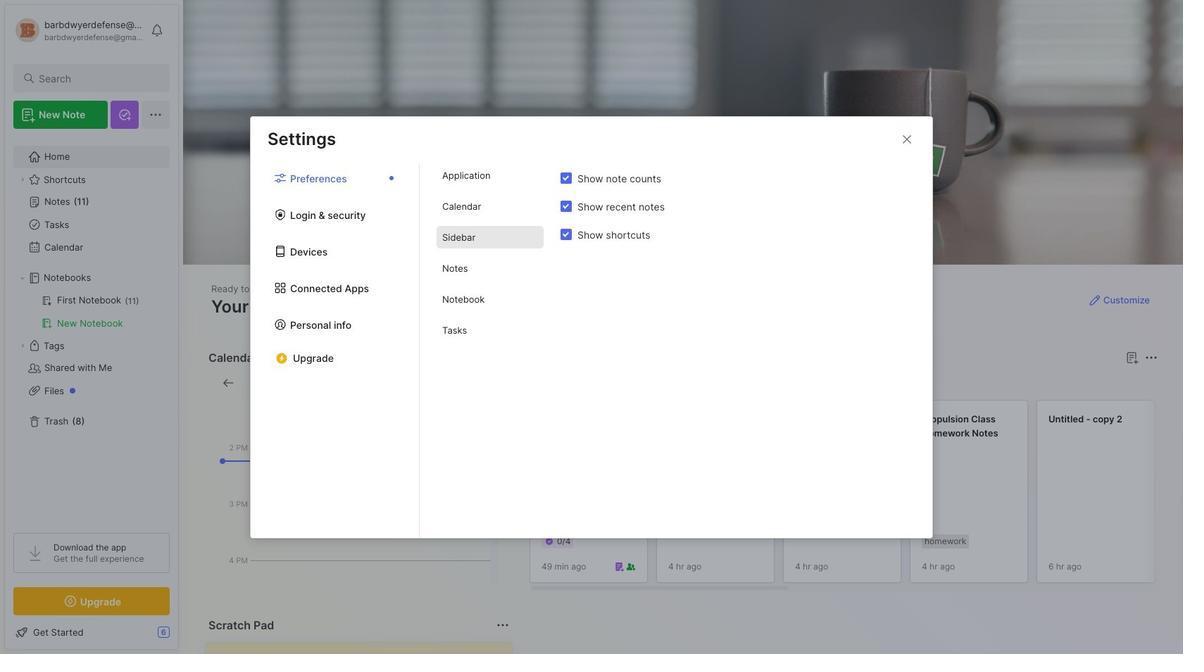 Task type: locate. For each thing, give the bounding box(es) containing it.
group
[[13, 290, 169, 335]]

tab
[[437, 164, 544, 187], [437, 195, 544, 218], [437, 226, 544, 249], [437, 257, 544, 280], [437, 288, 544, 311], [437, 319, 544, 342], [533, 375, 574, 392]]

none search field inside main element
[[39, 70, 157, 87]]

None search field
[[39, 70, 157, 87]]

row group
[[530, 400, 1184, 592]]

main element
[[0, 0, 183, 654]]

None checkbox
[[561, 173, 572, 184]]

tree
[[5, 137, 178, 521]]

close image
[[899, 131, 916, 148]]

tab list
[[251, 164, 420, 538], [420, 164, 561, 538]]

1 tab list from the left
[[251, 164, 420, 538]]

Search text field
[[39, 72, 157, 85]]

group inside main element
[[13, 290, 169, 335]]

None checkbox
[[561, 201, 572, 212], [561, 229, 572, 240], [561, 201, 572, 212], [561, 229, 572, 240]]

expand notebooks image
[[18, 274, 27, 282]]



Task type: describe. For each thing, give the bounding box(es) containing it.
expand tags image
[[18, 342, 27, 350]]

tree inside main element
[[5, 137, 178, 521]]

2 tab list from the left
[[420, 164, 561, 538]]

Start writing… text field
[[218, 643, 512, 654]]



Task type: vqa. For each thing, say whether or not it's contained in the screenshot.
MORE
no



